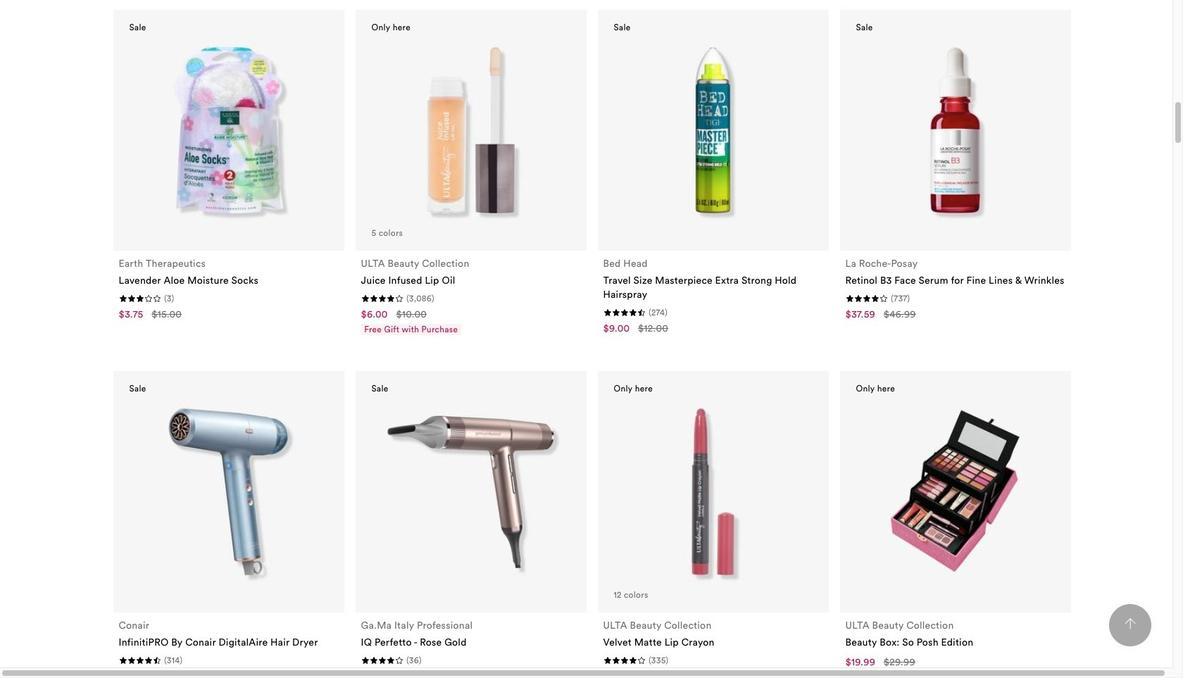 Task type: describe. For each thing, give the bounding box(es) containing it.
la roche-posay retinol b3 face serum for fine lines & wrinkles image
[[863, 38, 1048, 223]]

earth therapeutics lavender aloe moisture socks image
[[136, 38, 321, 223]]

ulta beauty collection juice infused lip oil image
[[379, 38, 563, 223]]

ulta beauty collection beauty box: so posh edition image
[[863, 400, 1048, 585]]



Task type: vqa. For each thing, say whether or not it's contained in the screenshot.
Light/Medium Putty Color-Correcting Eye Brightener icon
no



Task type: locate. For each thing, give the bounding box(es) containing it.
ulta beauty collection velvet matte lip crayon image
[[621, 400, 806, 585]]

bed head travel size masterpiece extra strong hold hairspray image
[[621, 38, 806, 223]]

conair infinitipro by conair digitalaire hair dryer image
[[136, 400, 321, 585]]

back to top image
[[1125, 619, 1137, 630]]

ga.ma italy professional iq perfetto - rose gold image
[[379, 400, 563, 585]]



